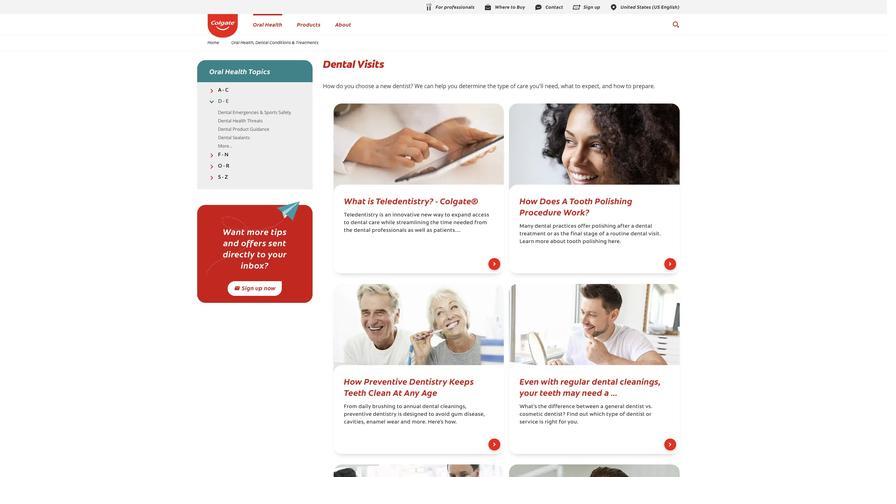 Task type: locate. For each thing, give the bounding box(es) containing it.
2 vertical spatial how
[[344, 375, 362, 387]]

0 vertical spatial cleanings,
[[620, 375, 661, 387]]

0 vertical spatial a
[[218, 88, 221, 93]]

oral up the health,
[[253, 21, 264, 28]]

home
[[208, 40, 219, 45]]

work?
[[564, 206, 590, 218]]

location icon image
[[610, 3, 618, 11]]

dentist? up right
[[544, 412, 566, 417]]

paper airplane image
[[206, 198, 304, 281]]

polishing
[[595, 195, 633, 206]]

- right s
[[222, 175, 224, 180]]

brushing
[[372, 404, 396, 410]]

a left ...
[[604, 386, 609, 398]]

emergencies
[[233, 109, 259, 115]]

0 vertical spatial polishing
[[592, 224, 616, 229]]

as up the about
[[554, 232, 559, 237]]

is left right
[[540, 420, 544, 425]]

1 vertical spatial dentist
[[627, 412, 645, 417]]

inbox?
[[241, 259, 269, 271]]

guidance
[[250, 126, 269, 132]]

0 vertical spatial how
[[323, 82, 335, 90]]

a
[[376, 82, 379, 90], [631, 224, 634, 229], [606, 232, 609, 237], [604, 386, 609, 398], [601, 404, 604, 410]]

1 vertical spatial health
[[225, 66, 247, 76]]

1 vertical spatial of
[[599, 232, 605, 237]]

sports
[[264, 109, 277, 115]]

annual
[[404, 404, 421, 410]]

colgate® logo image
[[208, 14, 238, 38]]

sign
[[242, 284, 254, 292]]

2 horizontal spatial and
[[602, 82, 612, 90]]

the up the cosmetic
[[538, 404, 547, 410]]

e
[[226, 99, 229, 104]]

2 horizontal spatial oral
[[253, 21, 264, 28]]

how inside how preventive dentistry keeps teeth clean at any age
[[344, 375, 362, 387]]

vs.
[[646, 404, 653, 410]]

the down practices
[[561, 232, 569, 237]]

teeth
[[540, 386, 561, 398]]

choose
[[356, 82, 374, 90]]

or down vs.
[[646, 412, 652, 417]]

1 horizontal spatial of
[[599, 232, 605, 237]]

to inside want more tips and offers sent directly to your inbox?
[[257, 248, 266, 260]]

how left does
[[520, 195, 538, 206]]

1 horizontal spatial oral
[[231, 40, 240, 45]]

health up oral health, dental conditions & treatments
[[265, 21, 282, 28]]

sign up icon image
[[573, 3, 581, 11]]

0 horizontal spatial a
[[218, 88, 221, 93]]

type down general at the right bottom of page
[[607, 412, 618, 417]]

of for dental visits
[[510, 82, 516, 90]]

0 vertical spatial &
[[292, 40, 295, 45]]

about button
[[335, 21, 351, 28]]

polishing up stage
[[592, 224, 616, 229]]

enamel
[[367, 420, 386, 425]]

1 vertical spatial dentist?
[[544, 412, 566, 417]]

- for f
[[222, 152, 224, 158]]

needed
[[454, 220, 473, 226]]

0 horizontal spatial and
[[223, 237, 239, 248]]

as right well
[[427, 228, 432, 233]]

more...
[[218, 143, 232, 149]]

even
[[520, 375, 539, 387]]

dentist?
[[393, 82, 413, 90], [544, 412, 566, 417]]

well
[[415, 228, 425, 233]]

2 horizontal spatial how
[[520, 195, 538, 206]]

- left e
[[223, 99, 225, 104]]

0 vertical spatial type
[[498, 82, 509, 90]]

0 horizontal spatial care
[[369, 220, 380, 226]]

0 horizontal spatial of
[[510, 82, 516, 90]]

home link
[[203, 40, 224, 45]]

a - c
[[218, 88, 229, 93]]

a up 'which' in the bottom of the page
[[601, 404, 604, 410]]

& right "conditions"
[[292, 40, 295, 45]]

more down the treatment
[[536, 239, 549, 244]]

the inside many dental practices offer polishing after a dental treatment or as the final stage of a routine dental visit. learn more about tooth polishing here.
[[561, 232, 569, 237]]

0 horizontal spatial type
[[498, 82, 509, 90]]

care left while
[[369, 220, 380, 226]]

new
[[380, 82, 391, 90], [421, 213, 432, 218]]

0 horizontal spatial your
[[268, 248, 287, 260]]

from
[[475, 220, 487, 226]]

health inside 'popup button'
[[225, 66, 247, 76]]

1 vertical spatial type
[[607, 412, 618, 417]]

what
[[344, 195, 366, 206]]

now
[[264, 284, 276, 292]]

dentistry
[[373, 412, 397, 417]]

many
[[520, 224, 534, 229]]

type right determine
[[498, 82, 509, 90]]

your inside even with regular dental cleanings, your teeth may need a ...
[[520, 386, 538, 398]]

to right what
[[575, 82, 581, 90]]

oral for oral health, dental conditions & treatments
[[231, 40, 240, 45]]

cleanings, up vs.
[[620, 375, 661, 387]]

and inside want more tips and offers sent directly to your inbox?
[[223, 237, 239, 248]]

1 horizontal spatial how
[[344, 375, 362, 387]]

a inside how does a tooth polishing procedure work?
[[562, 195, 568, 206]]

cleanings, inside "from daily brushing to annual dental cleanings, preventive dentistry is designed to avoid gum disease, cavities, enamel wear and more. here's how."
[[441, 404, 467, 410]]

cleanings, inside even with regular dental cleanings, your teeth may need a ...
[[620, 375, 661, 387]]

0 vertical spatial care
[[517, 82, 528, 90]]

cleanings, up gum
[[441, 404, 467, 410]]

z
[[225, 175, 228, 180]]

is
[[368, 195, 374, 206], [380, 213, 384, 218], [398, 412, 402, 417], [540, 420, 544, 425]]

& left sports
[[260, 109, 263, 115]]

a left c
[[218, 88, 221, 93]]

or up the about
[[547, 232, 553, 237]]

want more tips and offers sent directly to your inbox?
[[223, 226, 287, 271]]

keeps
[[449, 375, 474, 387]]

prepare.
[[633, 82, 655, 90]]

-
[[223, 88, 224, 93], [223, 99, 225, 104], [222, 152, 224, 158], [223, 164, 225, 169], [222, 175, 224, 180], [436, 195, 438, 206]]

from daily brushing to annual dental cleanings, preventive dentistry is designed to avoid gum disease, cavities, enamel wear and more. here's how.
[[344, 404, 485, 425]]

0 horizontal spatial oral
[[209, 66, 223, 76]]

wear
[[387, 420, 399, 425]]

more left 'tips'
[[247, 226, 269, 237]]

- right f
[[222, 152, 224, 158]]

a right does
[[562, 195, 568, 206]]

health up c
[[225, 66, 247, 76]]

1 horizontal spatial new
[[421, 213, 432, 218]]

conditions
[[270, 40, 291, 45]]

visits
[[357, 57, 384, 71]]

new left way
[[421, 213, 432, 218]]

0 vertical spatial of
[[510, 82, 516, 90]]

contact icon image
[[535, 3, 543, 11]]

how do you choose a new dentist? we can help you determine the type of care you'll need, what to expect, and how to prepare.
[[323, 82, 655, 90]]

- for a
[[223, 88, 224, 93]]

daily
[[359, 404, 371, 410]]

oral left the health,
[[231, 40, 240, 45]]

way
[[433, 213, 444, 218]]

1 horizontal spatial more
[[536, 239, 549, 244]]

of
[[510, 82, 516, 90], [599, 232, 605, 237], [620, 412, 625, 417]]

the right determine
[[488, 82, 496, 90]]

- inside dropdown button
[[223, 99, 225, 104]]

is left an in the left top of the page
[[380, 213, 384, 218]]

1 horizontal spatial dentist?
[[544, 412, 566, 417]]

how inside how does a tooth polishing procedure work?
[[520, 195, 538, 206]]

0 vertical spatial or
[[547, 232, 553, 237]]

of down general at the right bottom of page
[[620, 412, 625, 417]]

0 horizontal spatial new
[[380, 82, 391, 90]]

of left "you'll"
[[510, 82, 516, 90]]

help
[[435, 82, 446, 90]]

0 vertical spatial oral
[[253, 21, 264, 28]]

how preventive dentistry keeps teeth clean at any age
[[344, 375, 474, 398]]

2 vertical spatial oral
[[209, 66, 223, 76]]

of inside what's the difference between a general dentist vs. cosmetic dentist? find out which type of dentist or service is right for you.
[[620, 412, 625, 417]]

1 horizontal spatial cleanings,
[[620, 375, 661, 387]]

health,
[[241, 40, 255, 45]]

we
[[415, 82, 423, 90]]

while
[[381, 220, 395, 226]]

visit.
[[649, 232, 661, 237]]

- left c
[[223, 88, 224, 93]]

how left do
[[323, 82, 335, 90]]

0 horizontal spatial how
[[323, 82, 335, 90]]

of for even with regular dental cleanings, your teeth may need a ...
[[620, 412, 625, 417]]

at
[[393, 386, 402, 398]]

1 vertical spatial care
[[369, 220, 380, 226]]

practices
[[553, 224, 577, 229]]

oral inside 'popup button'
[[209, 66, 223, 76]]

your up 'what's'
[[520, 386, 538, 398]]

what
[[561, 82, 574, 90]]

oral up the a - c
[[209, 66, 223, 76]]

1 vertical spatial more
[[536, 239, 549, 244]]

oral for oral health topics
[[209, 66, 223, 76]]

1 horizontal spatial a
[[562, 195, 568, 206]]

clean
[[368, 386, 391, 398]]

and left how at the right top of the page
[[602, 82, 612, 90]]

f
[[218, 152, 221, 158]]

sent
[[268, 237, 286, 248]]

1 horizontal spatial type
[[607, 412, 618, 417]]

0 vertical spatial your
[[268, 248, 287, 260]]

1 horizontal spatial or
[[646, 412, 652, 417]]

products button
[[297, 21, 321, 28]]

new right choose at the left of the page
[[380, 82, 391, 90]]

and left the offers on the left of the page
[[223, 237, 239, 248]]

how up from
[[344, 375, 362, 387]]

0 vertical spatial more
[[247, 226, 269, 237]]

difference
[[548, 404, 575, 410]]

routine
[[610, 232, 629, 237]]

age
[[422, 386, 437, 398]]

0 vertical spatial health
[[265, 21, 282, 28]]

1 horizontal spatial your
[[520, 386, 538, 398]]

of inside many dental practices offer polishing after a dental treatment or as the final stage of a routine dental visit. learn more about tooth polishing here.
[[599, 232, 605, 237]]

you
[[345, 82, 354, 90], [448, 82, 458, 90]]

2 vertical spatial and
[[401, 420, 411, 425]]

health inside dental emergencies & sports safety dental health threats dental product guidance dental sealants more...
[[233, 117, 246, 124]]

dentist? left we
[[393, 82, 413, 90]]

oral health, dental conditions & treatments
[[231, 40, 319, 45]]

learn
[[520, 239, 534, 244]]

your
[[268, 248, 287, 260], [520, 386, 538, 398]]

0 vertical spatial and
[[602, 82, 612, 90]]

how.
[[445, 420, 457, 425]]

dental sealants link
[[218, 134, 250, 140]]

is up wear
[[398, 412, 402, 417]]

and inside "from daily brushing to annual dental cleanings, preventive dentistry is designed to avoid gum disease, cavities, enamel wear and more. here's how."
[[401, 420, 411, 425]]

s - z button
[[197, 175, 313, 181]]

type inside what's the difference between a general dentist vs. cosmetic dentist? find out which type of dentist or service is right for you.
[[607, 412, 618, 417]]

cleanings,
[[620, 375, 661, 387], [441, 404, 467, 410]]

health up 'product'
[[233, 117, 246, 124]]

for professionals icon image
[[425, 3, 433, 12]]

to up time
[[445, 213, 450, 218]]

to left annual
[[397, 404, 402, 410]]

you right help
[[448, 82, 458, 90]]

1 vertical spatial and
[[223, 237, 239, 248]]

1 vertical spatial &
[[260, 109, 263, 115]]

you'll
[[530, 82, 544, 90]]

2 horizontal spatial as
[[554, 232, 559, 237]]

as down streamlining
[[408, 228, 414, 233]]

2 you from the left
[[448, 82, 458, 90]]

1 horizontal spatial care
[[517, 82, 528, 90]]

colgate®
[[440, 195, 478, 206]]

innovative
[[393, 213, 420, 218]]

- for s
[[222, 175, 224, 180]]

0 horizontal spatial cleanings,
[[441, 404, 467, 410]]

topics
[[249, 66, 270, 76]]

polishing down stage
[[583, 239, 607, 244]]

your down 'tips'
[[268, 248, 287, 260]]

- for o
[[223, 164, 225, 169]]

dental
[[256, 40, 269, 45], [323, 57, 355, 71], [218, 109, 232, 115], [218, 117, 232, 124], [218, 126, 232, 132], [218, 134, 232, 140]]

1 vertical spatial or
[[646, 412, 652, 417]]

1 horizontal spatial you
[[448, 82, 458, 90]]

0 horizontal spatial more
[[247, 226, 269, 237]]

2 vertical spatial of
[[620, 412, 625, 417]]

sealants
[[233, 134, 250, 140]]

you right do
[[345, 82, 354, 90]]

care left "you'll"
[[517, 82, 528, 90]]

1 vertical spatial a
[[562, 195, 568, 206]]

and down "designed"
[[401, 420, 411, 425]]

0 horizontal spatial or
[[547, 232, 553, 237]]

1 horizontal spatial and
[[401, 420, 411, 425]]

1 vertical spatial new
[[421, 213, 432, 218]]

preventive
[[344, 412, 372, 417]]

where to buy icon image
[[484, 3, 492, 11]]

to left sent
[[257, 248, 266, 260]]

0 vertical spatial dentist
[[626, 404, 644, 410]]

- inside dropdown button
[[223, 88, 224, 93]]

2 vertical spatial health
[[233, 117, 246, 124]]

0 horizontal spatial &
[[260, 109, 263, 115]]

the
[[488, 82, 496, 90], [431, 220, 439, 226], [344, 228, 353, 233], [561, 232, 569, 237], [538, 404, 547, 410]]

0 horizontal spatial you
[[345, 82, 354, 90]]

or inside what's the difference between a general dentist vs. cosmetic dentist? find out which type of dentist or service is right for you.
[[646, 412, 652, 417]]

1 vertical spatial how
[[520, 195, 538, 206]]

1 vertical spatial your
[[520, 386, 538, 398]]

more... link
[[218, 143, 232, 149]]

None search field
[[672, 17, 680, 31]]

1 vertical spatial cleanings,
[[441, 404, 467, 410]]

from
[[344, 404, 357, 410]]

- inside 'popup button'
[[222, 175, 224, 180]]

more inside want more tips and offers sent directly to your inbox?
[[247, 226, 269, 237]]

how for how do you choose a new dentist? we can help you determine the type of care you'll need, what to expect, and how to prepare.
[[323, 82, 335, 90]]

2 horizontal spatial of
[[620, 412, 625, 417]]

health
[[265, 21, 282, 28], [225, 66, 247, 76], [233, 117, 246, 124]]

new inside teledentistry is an innovative new way to expand access to dental care while streamlining the time needed from the dental professionals as well as patients....
[[421, 213, 432, 218]]

0 vertical spatial dentist?
[[393, 82, 413, 90]]

1 vertical spatial oral
[[231, 40, 240, 45]]

teledentistry is an innovative new way to expand access to dental care while streamlining the time needed from the dental professionals as well as patients....
[[344, 213, 489, 233]]

- left r
[[223, 164, 225, 169]]

&
[[292, 40, 295, 45], [260, 109, 263, 115]]

of right stage
[[599, 232, 605, 237]]

as
[[408, 228, 414, 233], [427, 228, 432, 233], [554, 232, 559, 237]]



Task type: vqa. For each thing, say whether or not it's contained in the screenshot.
How for How Does A Tooth Polishing Procedure Work?
yes



Task type: describe. For each thing, give the bounding box(es) containing it.
d - e menu
[[197, 108, 313, 150]]

to up here's
[[429, 412, 434, 417]]

threats
[[247, 117, 263, 124]]

a inside even with regular dental cleanings, your teeth may need a ...
[[604, 386, 609, 398]]

tooth
[[570, 195, 593, 206]]

treatment
[[520, 232, 546, 237]]

f - n
[[218, 152, 228, 158]]

a - c button
[[197, 87, 313, 93]]

the down way
[[431, 220, 439, 226]]

how
[[614, 82, 625, 90]]

professionals
[[372, 228, 407, 233]]

type for dental visits
[[498, 82, 509, 90]]

& inside dental emergencies & sports safety dental health threats dental product guidance dental sealants more...
[[260, 109, 263, 115]]

determine
[[459, 82, 486, 90]]

products
[[297, 21, 321, 28]]

final
[[571, 232, 582, 237]]

right
[[545, 420, 558, 425]]

more.
[[412, 420, 427, 425]]

...
[[611, 386, 618, 398]]

how for how does a tooth polishing procedure work?
[[520, 195, 538, 206]]

1 horizontal spatial as
[[427, 228, 432, 233]]

up
[[255, 284, 263, 292]]

gum
[[451, 412, 463, 417]]

offer
[[578, 224, 591, 229]]

offers
[[241, 237, 266, 248]]

- for d
[[223, 99, 225, 104]]

dental visits
[[323, 57, 384, 71]]

after
[[618, 224, 630, 229]]

a right choose at the left of the page
[[376, 82, 379, 90]]

patients....
[[434, 228, 461, 233]]

0 vertical spatial new
[[380, 82, 391, 90]]

for
[[559, 420, 566, 425]]

your inside want more tips and offers sent directly to your inbox?
[[268, 248, 287, 260]]

tips
[[271, 226, 287, 237]]

tooth
[[567, 239, 582, 244]]

dental health threats link
[[218, 117, 263, 124]]

teledentistry?
[[376, 195, 434, 206]]

dental inside "from daily brushing to annual dental cleanings, preventive dentistry is designed to avoid gum disease, cavities, enamel wear and more. here's how."
[[423, 404, 439, 410]]

o
[[218, 164, 222, 169]]

expect,
[[582, 82, 601, 90]]

access
[[472, 213, 489, 218]]

a inside what's the difference between a general dentist vs. cosmetic dentist? find out which type of dentist or service is right for you.
[[601, 404, 604, 410]]

health for oral health
[[265, 21, 282, 28]]

a right after
[[631, 224, 634, 229]]

1 horizontal spatial &
[[292, 40, 295, 45]]

is right what
[[368, 195, 374, 206]]

care inside teledentistry is an innovative new way to expand access to dental care while streamlining the time needed from the dental professionals as well as patients....
[[369, 220, 380, 226]]

designed
[[403, 412, 427, 417]]

with
[[541, 375, 559, 387]]

is inside "from daily brushing to annual dental cleanings, preventive dentistry is designed to avoid gum disease, cavities, enamel wear and more. here's how."
[[398, 412, 402, 417]]

o - r button
[[197, 163, 313, 169]]

time
[[440, 220, 452, 226]]

d
[[218, 99, 222, 104]]

0 horizontal spatial dentist?
[[393, 82, 413, 90]]

oral for oral health
[[253, 21, 264, 28]]

1 you from the left
[[345, 82, 354, 90]]

dental emergencies & sports safety dental health threats dental product guidance dental sealants more...
[[218, 109, 291, 149]]

want
[[223, 226, 245, 237]]

an
[[385, 213, 391, 218]]

here's
[[428, 420, 444, 425]]

service
[[520, 420, 538, 425]]

regular
[[561, 375, 590, 387]]

dentist? inside what's the difference between a general dentist vs. cosmetic dentist? find out which type of dentist or service is right for you.
[[544, 412, 566, 417]]

preventive
[[364, 375, 407, 387]]

1 vertical spatial polishing
[[583, 239, 607, 244]]

here.
[[608, 239, 621, 244]]

between
[[577, 404, 599, 410]]

stage
[[584, 232, 598, 237]]

of for how does a tooth polishing procedure work?
[[599, 232, 605, 237]]

dental inside even with regular dental cleanings, your teeth may need a ...
[[592, 375, 618, 387]]

0 horizontal spatial as
[[408, 228, 414, 233]]

the inside what's the difference between a general dentist vs. cosmetic dentist? find out which type of dentist or service is right for you.
[[538, 404, 547, 410]]

oral health topics button
[[197, 60, 313, 82]]

- up way
[[436, 195, 438, 206]]

safety
[[279, 109, 291, 115]]

general
[[605, 404, 625, 410]]

the down the teledentistry
[[344, 228, 353, 233]]

a up here.
[[606, 232, 609, 237]]

directly
[[223, 248, 255, 260]]

n
[[225, 152, 228, 158]]

a inside dropdown button
[[218, 88, 221, 93]]

what's
[[520, 404, 537, 410]]

disease,
[[464, 412, 485, 417]]

out
[[580, 412, 588, 417]]

is inside what's the difference between a general dentist vs. cosmetic dentist? find out which type of dentist or service is right for you.
[[540, 420, 544, 425]]

what's the difference between a general dentist vs. cosmetic dentist? find out which type of dentist or service is right for you.
[[520, 404, 653, 425]]

is inside teledentistry is an innovative new way to expand access to dental care while streamlining the time needed from the dental professionals as well as patients....
[[380, 213, 384, 218]]

treatments
[[296, 40, 319, 45]]

or inside many dental practices offer polishing after a dental treatment or as the final stage of a routine dental visit. learn more about tooth polishing here.
[[547, 232, 553, 237]]

c
[[225, 88, 229, 93]]

how does a tooth polishing procedure work?
[[520, 195, 633, 218]]

which
[[590, 412, 605, 417]]

as inside many dental practices offer polishing after a dental treatment or as the final stage of a routine dental visit. learn more about tooth polishing here.
[[554, 232, 559, 237]]

type for even with regular dental cleanings, your teeth may need a ...
[[607, 412, 618, 417]]

health for oral health topics
[[225, 66, 247, 76]]

to down the teledentistry
[[344, 220, 350, 226]]

oral health
[[253, 21, 282, 28]]

s
[[218, 175, 221, 180]]

s - z
[[218, 175, 228, 180]]

streamlining
[[397, 220, 429, 226]]

to right how at the right top of the page
[[626, 82, 632, 90]]

cavities,
[[344, 420, 365, 425]]

more inside many dental practices offer polishing after a dental treatment or as the final stage of a routine dental visit. learn more about tooth polishing here.
[[536, 239, 549, 244]]

any
[[404, 386, 420, 398]]

how for how preventive dentistry keeps teeth clean at any age
[[344, 375, 362, 387]]

what is teledentistry? - colgate®
[[344, 195, 478, 206]]



